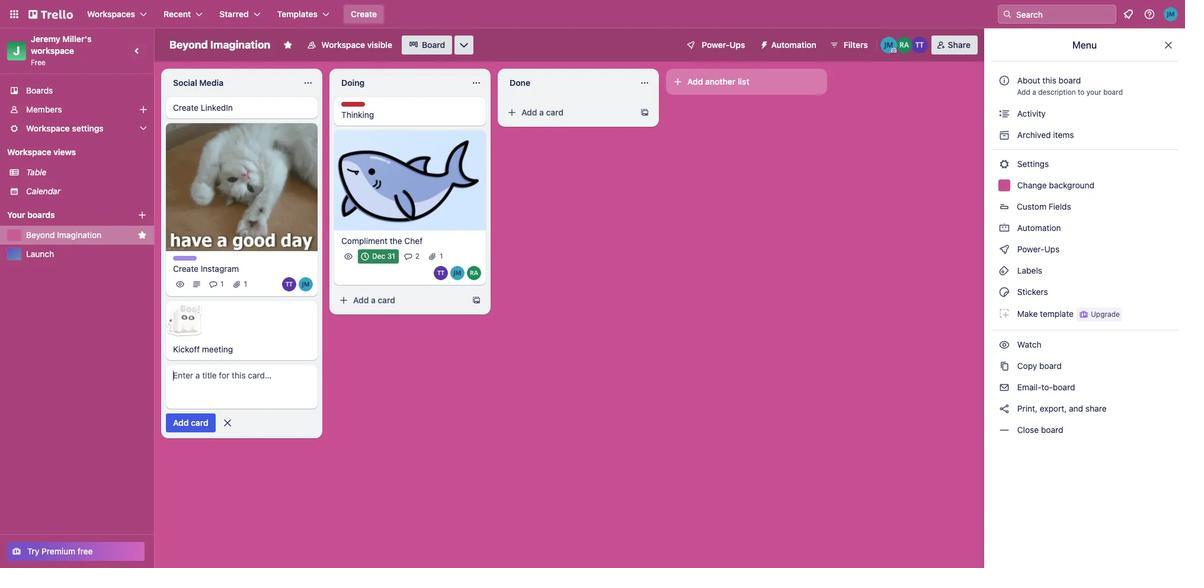 Task type: locate. For each thing, give the bounding box(es) containing it.
0 horizontal spatial terry turtle (terryturtle) image
[[282, 278, 296, 292]]

2 sm image from the top
[[999, 158, 1011, 170]]

imagination up the launch "link"
[[57, 230, 101, 240]]

add inside add card button
[[173, 418, 189, 428]]

activity
[[1016, 108, 1046, 119]]

sm image inside power-ups link
[[999, 244, 1011, 256]]

2 vertical spatial a
[[371, 295, 376, 305]]

7 sm image from the top
[[999, 403, 1011, 415]]

visible
[[367, 40, 392, 50]]

add left cancel "image"
[[173, 418, 189, 428]]

workspace
[[31, 46, 74, 56]]

workspace navigation collapse icon image
[[129, 43, 146, 59]]

change background
[[1016, 180, 1095, 190]]

jeremy miller (jeremymiller198) image
[[1164, 7, 1179, 21], [881, 37, 897, 53]]

add a card button for done
[[503, 103, 636, 122]]

kickoff meeting link
[[173, 344, 311, 356]]

try
[[27, 547, 39, 557]]

8 sm image from the top
[[999, 424, 1011, 436]]

add a card button down "31"
[[334, 291, 467, 310]]

0 notifications image
[[1122, 7, 1136, 21]]

power- up "add another list"
[[702, 40, 730, 50]]

automation down the 'custom fields'
[[1016, 223, 1062, 233]]

6 sm image from the top
[[999, 382, 1011, 394]]

workspaces
[[87, 9, 135, 19]]

card down dec 31
[[378, 295, 395, 305]]

1 vertical spatial workspace
[[26, 123, 70, 133]]

sm image inside labels link
[[999, 265, 1011, 277]]

create inside button
[[351, 9, 377, 19]]

launch link
[[26, 248, 147, 260]]

media
[[199, 78, 224, 88]]

0 horizontal spatial power-ups
[[702, 40, 746, 50]]

sm image
[[999, 129, 1011, 141], [999, 158, 1011, 170], [999, 244, 1011, 256], [999, 286, 1011, 298], [999, 360, 1011, 372], [999, 382, 1011, 394], [999, 403, 1011, 415], [999, 424, 1011, 436]]

sm image inside 'automation' link
[[999, 222, 1011, 234]]

ups down 'automation' link
[[1045, 244, 1060, 254]]

power-
[[702, 40, 730, 50], [1018, 244, 1045, 254]]

terry turtle (terryturtle) image
[[912, 37, 928, 53], [282, 278, 296, 292]]

make
[[1018, 309, 1038, 319]]

1 vertical spatial ruby anderson (rubyanderson7) image
[[467, 266, 481, 280]]

add another list
[[688, 76, 750, 87]]

jeremy miller (jeremymiller198) image right open information menu icon on the top of the page
[[1164, 7, 1179, 21]]

2 vertical spatial workspace
[[7, 147, 51, 157]]

jeremy miller's workspace link
[[31, 34, 94, 56]]

back to home image
[[28, 5, 73, 24]]

1 vertical spatial a
[[540, 107, 544, 117]]

terry turtle (terryturtle) image down create instagram link
[[282, 278, 296, 292]]

0 horizontal spatial jeremy miller (jeremymiller198) image
[[299, 278, 313, 292]]

0 vertical spatial ups
[[730, 40, 746, 50]]

1 vertical spatial card
[[378, 295, 395, 305]]

settings
[[72, 123, 104, 133]]

sm image inside stickers link
[[999, 286, 1011, 298]]

your
[[7, 210, 25, 220]]

power-ups up another
[[702, 40, 746, 50]]

archived
[[1018, 130, 1051, 140]]

beyond
[[170, 39, 208, 51], [26, 230, 55, 240]]

beyond up launch
[[26, 230, 55, 240]]

1 vertical spatial power-ups
[[1016, 244, 1062, 254]]

0 vertical spatial a
[[1033, 88, 1037, 97]]

doing
[[341, 78, 365, 88]]

jeremy
[[31, 34, 60, 44]]

create for create linkedin
[[173, 103, 199, 113]]

ruby anderson (rubyanderson7) image up create from template… image
[[467, 266, 481, 280]]

customize views image
[[458, 39, 470, 51]]

0 horizontal spatial beyond imagination
[[26, 230, 101, 240]]

0 vertical spatial beyond
[[170, 39, 208, 51]]

boards
[[26, 85, 53, 95]]

0 horizontal spatial power-
[[702, 40, 730, 50]]

1 horizontal spatial beyond
[[170, 39, 208, 51]]

export,
[[1040, 404, 1067, 414]]

change
[[1018, 180, 1047, 190]]

thinking
[[341, 110, 374, 120]]

0 vertical spatial beyond imagination
[[170, 39, 271, 51]]

copy
[[1018, 361, 1038, 371]]

workspace down the members
[[26, 123, 70, 133]]

board up to
[[1059, 75, 1081, 85]]

ups inside "button"
[[730, 40, 746, 50]]

sm image for print, export, and share
[[999, 403, 1011, 415]]

thoughts thinking
[[341, 102, 374, 120]]

1 horizontal spatial card
[[378, 295, 395, 305]]

card down done "text field"
[[546, 107, 564, 117]]

add a card
[[522, 107, 564, 117], [353, 295, 395, 305]]

1 horizontal spatial 1
[[244, 280, 247, 289]]

0 vertical spatial imagination
[[210, 39, 271, 51]]

0 vertical spatial add a card button
[[503, 103, 636, 122]]

1 vertical spatial ups
[[1045, 244, 1060, 254]]

0 vertical spatial power-
[[702, 40, 730, 50]]

1 horizontal spatial beyond imagination
[[170, 39, 271, 51]]

kickoff
[[173, 345, 200, 355]]

3 sm image from the top
[[999, 244, 1011, 256]]

1 horizontal spatial power-ups
[[1016, 244, 1062, 254]]

0 vertical spatial add a card
[[522, 107, 564, 117]]

0 vertical spatial jeremy miller (jeremymiller198) image
[[1164, 7, 1179, 21]]

Dec 31 checkbox
[[358, 249, 399, 264]]

workspace inside button
[[322, 40, 365, 50]]

0 horizontal spatial beyond
[[26, 230, 55, 240]]

0 vertical spatial power-ups
[[702, 40, 746, 50]]

1 horizontal spatial ruby anderson (rubyanderson7) image
[[896, 37, 913, 53]]

sm image for archived items
[[999, 129, 1011, 141]]

jeremy miller (jeremymiller198) image for terry turtle (terryturtle) image
[[451, 266, 465, 280]]

jeremy miller (jeremymiller198) image
[[451, 266, 465, 280], [299, 278, 313, 292]]

close board
[[1016, 425, 1064, 435]]

items
[[1054, 130, 1075, 140]]

board
[[1059, 75, 1081, 85], [1104, 88, 1123, 97], [1040, 361, 1062, 371], [1053, 382, 1076, 392], [1042, 425, 1064, 435]]

board right your at right top
[[1104, 88, 1123, 97]]

add a card button for doing
[[334, 291, 467, 310]]

sm image inside activity link
[[999, 108, 1011, 120]]

1 down create instagram link
[[244, 280, 247, 289]]

0 vertical spatial automation
[[772, 40, 817, 50]]

1 vertical spatial automation
[[1016, 223, 1062, 233]]

beyond imagination link
[[26, 229, 133, 241]]

workspace left visible
[[322, 40, 365, 50]]

sm image inside the watch link
[[999, 339, 1011, 351]]

workspaces button
[[80, 5, 154, 24]]

custom fields button
[[992, 197, 1179, 216]]

automation left filters button at the right top
[[772, 40, 817, 50]]

1 vertical spatial add a card
[[353, 295, 395, 305]]

sm image for power-ups
[[999, 244, 1011, 256]]

add inside about this board add a description to your board
[[1018, 88, 1031, 97]]

cancel image
[[221, 418, 233, 429]]

a down done "text field"
[[540, 107, 544, 117]]

share
[[1086, 404, 1107, 414]]

sm image inside copy board link
[[999, 360, 1011, 372]]

workspace inside dropdown button
[[26, 123, 70, 133]]

sm image inside the close board link
[[999, 424, 1011, 436]]

menu
[[1073, 40, 1097, 50]]

1 horizontal spatial jeremy miller (jeremymiller198) image
[[451, 266, 465, 280]]

thinking link
[[341, 109, 479, 121]]

add down about
[[1018, 88, 1031, 97]]

power- up the labels
[[1018, 244, 1045, 254]]

1 vertical spatial power-
[[1018, 244, 1045, 254]]

automation button
[[755, 36, 824, 55]]

card left cancel "image"
[[191, 418, 208, 428]]

primary element
[[0, 0, 1186, 28]]

sm image inside archived items link
[[999, 129, 1011, 141]]

color: bold red, title: "thoughts" element
[[341, 102, 374, 111]]

create down color: purple, title: none image
[[173, 264, 199, 274]]

email-
[[1018, 382, 1042, 392]]

1 vertical spatial create
[[173, 103, 199, 113]]

1 for 1
[[244, 280, 247, 289]]

create up workspace visible
[[351, 9, 377, 19]]

list
[[738, 76, 750, 87]]

power-ups
[[702, 40, 746, 50], [1016, 244, 1062, 254]]

email-to-board
[[1016, 382, 1076, 392]]

0 horizontal spatial imagination
[[57, 230, 101, 240]]

0 horizontal spatial card
[[191, 418, 208, 428]]

1 up terry turtle (terryturtle) image
[[440, 252, 443, 261]]

pete ghost image
[[165, 301, 203, 339]]

sm image inside print, export, and share link
[[999, 403, 1011, 415]]

a down about
[[1033, 88, 1037, 97]]

1 sm image from the top
[[999, 129, 1011, 141]]

terry turtle (terryturtle) image right this member is an admin of this board. image
[[912, 37, 928, 53]]

starred button
[[212, 5, 268, 24]]

beyond down recent popup button
[[170, 39, 208, 51]]

and
[[1070, 404, 1084, 414]]

0 horizontal spatial automation
[[772, 40, 817, 50]]

open information menu image
[[1144, 8, 1156, 20]]

0 horizontal spatial ups
[[730, 40, 746, 50]]

ruby anderson (rubyanderson7) image right the filters
[[896, 37, 913, 53]]

sm image for labels
[[999, 265, 1011, 277]]

sm image inside email-to-board link
[[999, 382, 1011, 394]]

description
[[1039, 88, 1076, 97]]

sm image for copy board
[[999, 360, 1011, 372]]

1 horizontal spatial a
[[540, 107, 544, 117]]

add left another
[[688, 76, 703, 87]]

automation inside button
[[772, 40, 817, 50]]

add a card button down done "text field"
[[503, 103, 636, 122]]

0 vertical spatial create
[[351, 9, 377, 19]]

share button
[[932, 36, 978, 55]]

imagination down starred dropdown button
[[210, 39, 271, 51]]

Done text field
[[503, 74, 633, 92]]

0 vertical spatial terry turtle (terryturtle) image
[[912, 37, 928, 53]]

sm image for close board
[[999, 424, 1011, 436]]

a for doing
[[371, 295, 376, 305]]

sm image inside settings link
[[999, 158, 1011, 170]]

settings link
[[992, 155, 1179, 174]]

power-ups up the labels
[[1016, 244, 1062, 254]]

a down dec 31 option
[[371, 295, 376, 305]]

members
[[26, 104, 62, 114]]

jeremy miller's workspace free
[[31, 34, 94, 67]]

sm image for settings
[[999, 158, 1011, 170]]

beyond imagination
[[170, 39, 271, 51], [26, 230, 101, 240]]

add inside add another list button
[[688, 76, 703, 87]]

activity link
[[992, 104, 1179, 123]]

boards link
[[0, 81, 154, 100]]

create down social
[[173, 103, 199, 113]]

custom fields
[[1017, 202, 1072, 212]]

add a card for done
[[522, 107, 564, 117]]

2 horizontal spatial card
[[546, 107, 564, 117]]

power- inside power-ups link
[[1018, 244, 1045, 254]]

add a card down done on the left of page
[[522, 107, 564, 117]]

close board link
[[992, 421, 1179, 440]]

2 horizontal spatial 1
[[440, 252, 443, 261]]

1 vertical spatial add a card button
[[334, 291, 467, 310]]

0 horizontal spatial add a card
[[353, 295, 395, 305]]

ups up the list
[[730, 40, 746, 50]]

4 sm image from the top
[[999, 286, 1011, 298]]

1 horizontal spatial jeremy miller (jeremymiller198) image
[[1164, 7, 1179, 21]]

card
[[546, 107, 564, 117], [378, 295, 395, 305], [191, 418, 208, 428]]

watch
[[1016, 340, 1044, 350]]

this member is an admin of this board. image
[[891, 48, 897, 53]]

workspace up table
[[7, 147, 51, 157]]

starred icon image
[[138, 231, 147, 240]]

create for create
[[351, 9, 377, 19]]

workspace for workspace visible
[[322, 40, 365, 50]]

done
[[510, 78, 531, 88]]

sm image
[[755, 36, 772, 52], [999, 108, 1011, 120], [999, 222, 1011, 234], [999, 265, 1011, 277], [999, 308, 1011, 320], [999, 339, 1011, 351]]

your
[[1087, 88, 1102, 97]]

copy board
[[1016, 361, 1062, 371]]

jeremy miller (jeremymiller198) image right the filters
[[881, 37, 897, 53]]

0 vertical spatial ruby anderson (rubyanderson7) image
[[896, 37, 913, 53]]

1 horizontal spatial add a card button
[[503, 103, 636, 122]]

0 horizontal spatial add a card button
[[334, 291, 467, 310]]

2 horizontal spatial a
[[1033, 88, 1037, 97]]

instagram
[[201, 264, 239, 274]]

beyond imagination down your boards with 2 items element
[[26, 230, 101, 240]]

2 vertical spatial card
[[191, 418, 208, 428]]

1 horizontal spatial terry turtle (terryturtle) image
[[912, 37, 928, 53]]

1 horizontal spatial power-
[[1018, 244, 1045, 254]]

add another list button
[[666, 69, 828, 95]]

1 horizontal spatial add a card
[[522, 107, 564, 117]]

card for doing
[[378, 295, 395, 305]]

to-
[[1042, 382, 1053, 392]]

5 sm image from the top
[[999, 360, 1011, 372]]

create for create instagram
[[173, 264, 199, 274]]

free
[[31, 58, 46, 67]]

compliment the chef
[[341, 236, 423, 246]]

board link
[[402, 36, 452, 55]]

sm image for email-to-board
[[999, 382, 1011, 394]]

beyond imagination down starred
[[170, 39, 271, 51]]

imagination
[[210, 39, 271, 51], [57, 230, 101, 240]]

0 vertical spatial workspace
[[322, 40, 365, 50]]

1 horizontal spatial imagination
[[210, 39, 271, 51]]

1 down instagram
[[221, 280, 224, 289]]

add a card down dec 31 option
[[353, 295, 395, 305]]

fields
[[1049, 202, 1072, 212]]

kickoff meeting
[[173, 345, 233, 355]]

1 vertical spatial jeremy miller (jeremymiller198) image
[[881, 37, 897, 53]]

0 vertical spatial card
[[546, 107, 564, 117]]

workspace settings button
[[0, 119, 154, 138]]

2 vertical spatial create
[[173, 264, 199, 274]]

1 for 2
[[440, 252, 443, 261]]

watch link
[[992, 336, 1179, 355]]

ruby anderson (rubyanderson7) image
[[896, 37, 913, 53], [467, 266, 481, 280]]

0 horizontal spatial a
[[371, 295, 376, 305]]



Task type: describe. For each thing, give the bounding box(es) containing it.
print, export, and share link
[[992, 400, 1179, 419]]

try premium free button
[[7, 542, 145, 561]]

templates
[[277, 9, 318, 19]]

31
[[388, 252, 395, 261]]

templates button
[[270, 5, 337, 24]]

sm image for activity
[[999, 108, 1011, 120]]

board
[[422, 40, 445, 50]]

create instagram link
[[173, 263, 311, 275]]

miller's
[[62, 34, 92, 44]]

about this board add a description to your board
[[1018, 75, 1123, 97]]

recent
[[164, 9, 191, 19]]

workspace visible button
[[300, 36, 400, 55]]

1 horizontal spatial ups
[[1045, 244, 1060, 254]]

jeremy miller (jeremymiller198) image for bottommost terry turtle (terryturtle) icon
[[299, 278, 313, 292]]

1 vertical spatial terry turtle (terryturtle) image
[[282, 278, 296, 292]]

print, export, and share
[[1016, 404, 1107, 414]]

power-ups inside "button"
[[702, 40, 746, 50]]

create from template… image
[[640, 108, 650, 117]]

boards
[[27, 210, 55, 220]]

sm image for make template
[[999, 308, 1011, 320]]

about
[[1018, 75, 1041, 85]]

sm image inside automation button
[[755, 36, 772, 52]]

j
[[13, 44, 20, 58]]

archived items
[[1016, 130, 1075, 140]]

views
[[53, 147, 76, 157]]

Doing text field
[[334, 74, 465, 92]]

a inside about this board add a description to your board
[[1033, 88, 1037, 97]]

Board name text field
[[164, 36, 276, 55]]

0 horizontal spatial jeremy miller (jeremymiller198) image
[[881, 37, 897, 53]]

custom
[[1017, 202, 1047, 212]]

email-to-board link
[[992, 378, 1179, 397]]

terry turtle (terryturtle) image
[[434, 266, 448, 280]]

upgrade button
[[1077, 308, 1123, 322]]

archived items link
[[992, 126, 1179, 145]]

another
[[706, 76, 736, 87]]

meeting
[[202, 345, 233, 355]]

board up print, export, and share
[[1053, 382, 1076, 392]]

0 horizontal spatial 1
[[221, 280, 224, 289]]

template
[[1041, 309, 1074, 319]]

compliment
[[341, 236, 388, 246]]

create from template… image
[[472, 296, 481, 305]]

power- inside power-ups "button"
[[702, 40, 730, 50]]

background
[[1050, 180, 1095, 190]]

change background link
[[992, 176, 1179, 195]]

table link
[[26, 167, 147, 178]]

starred
[[220, 9, 249, 19]]

social
[[173, 78, 197, 88]]

Enter a title for this card… text field
[[166, 365, 318, 409]]

share
[[948, 40, 971, 50]]

0 horizontal spatial ruby anderson (rubyanderson7) image
[[467, 266, 481, 280]]

star or unstar board image
[[284, 40, 293, 50]]

card for done
[[546, 107, 564, 117]]

automation link
[[992, 219, 1179, 238]]

power-ups link
[[992, 240, 1179, 259]]

color: purple, title: none image
[[173, 256, 197, 261]]

Search field
[[1013, 5, 1116, 23]]

filters
[[844, 40, 868, 50]]

premium
[[42, 547, 75, 557]]

workspace visible
[[322, 40, 392, 50]]

sm image for automation
[[999, 222, 1011, 234]]

add card button
[[166, 414, 216, 433]]

1 vertical spatial beyond imagination
[[26, 230, 101, 240]]

beyond imagination inside text field
[[170, 39, 271, 51]]

members link
[[0, 100, 154, 119]]

labels link
[[992, 261, 1179, 280]]

1 vertical spatial beyond
[[26, 230, 55, 240]]

board up to-
[[1040, 361, 1062, 371]]

imagination inside text field
[[210, 39, 271, 51]]

sm image for watch
[[999, 339, 1011, 351]]

chef
[[405, 236, 423, 246]]

make template
[[1016, 309, 1074, 319]]

add board image
[[138, 210, 147, 220]]

j link
[[7, 41, 26, 60]]

workspace for workspace views
[[7, 147, 51, 157]]

your boards
[[7, 210, 55, 220]]

search image
[[1003, 9, 1013, 19]]

dec
[[372, 252, 386, 261]]

upgrade
[[1091, 310, 1120, 319]]

Social Media text field
[[166, 74, 296, 92]]

workspace for workspace settings
[[26, 123, 70, 133]]

add a card for doing
[[353, 295, 395, 305]]

filters button
[[826, 36, 872, 55]]

create linkedin
[[173, 103, 233, 113]]

workspace views
[[7, 147, 76, 157]]

board down export,
[[1042, 425, 1064, 435]]

stickers
[[1016, 287, 1049, 297]]

a for done
[[540, 107, 544, 117]]

print,
[[1018, 404, 1038, 414]]

1 horizontal spatial automation
[[1016, 223, 1062, 233]]

card inside button
[[191, 418, 208, 428]]

social media
[[173, 78, 224, 88]]

compliment the chef link
[[341, 235, 479, 247]]

to
[[1078, 88, 1085, 97]]

calendar
[[26, 186, 60, 196]]

thoughts
[[341, 102, 374, 111]]

this
[[1043, 75, 1057, 85]]

add down dec 31 option
[[353, 295, 369, 305]]

dec 31
[[372, 252, 395, 261]]

recent button
[[157, 5, 210, 24]]

1 vertical spatial imagination
[[57, 230, 101, 240]]

copy board link
[[992, 357, 1179, 376]]

beyond inside text field
[[170, 39, 208, 51]]

workspace settings
[[26, 123, 104, 133]]

free
[[78, 547, 93, 557]]

add down done on the left of page
[[522, 107, 537, 117]]

sm image for stickers
[[999, 286, 1011, 298]]

create button
[[344, 5, 384, 24]]

the
[[390, 236, 402, 246]]

your boards with 2 items element
[[7, 208, 120, 222]]

power-ups button
[[678, 36, 753, 55]]

settings
[[1016, 159, 1049, 169]]

table
[[26, 167, 47, 177]]



Task type: vqa. For each thing, say whether or not it's contained in the screenshot.
the bottom more.
no



